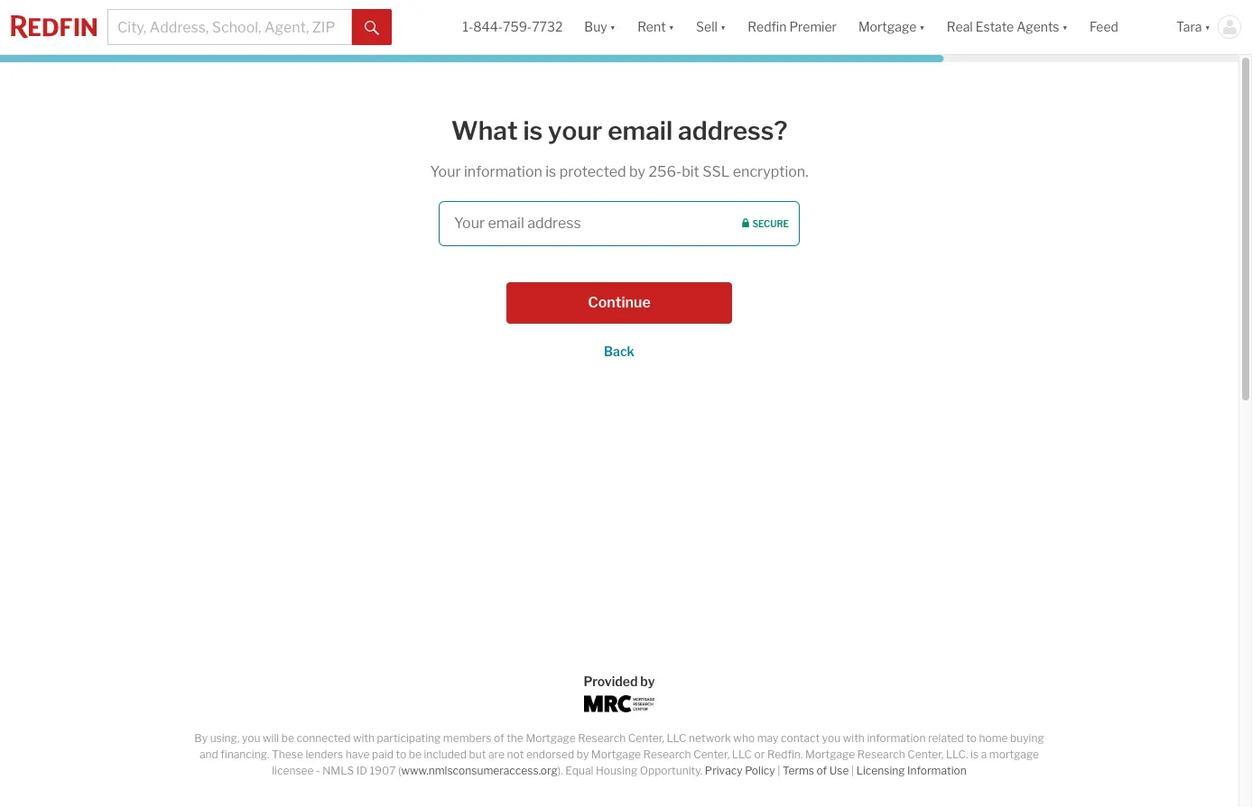 Task type: vqa. For each thing, say whether or not it's contained in the screenshot.
THE NEGOTIATE to the bottom
no



Task type: describe. For each thing, give the bounding box(es) containing it.
real estate agents ▾ button
[[936, 0, 1079, 54]]

your
[[430, 163, 461, 180]]

0 horizontal spatial research
[[578, 732, 626, 746]]

not
[[507, 748, 524, 762]]

using,
[[210, 732, 240, 746]]

1 | from the left
[[777, 765, 780, 778]]

may
[[757, 732, 779, 746]]

rent ▾ button
[[627, 0, 685, 54]]

endorsed
[[526, 748, 574, 762]]

connected
[[297, 732, 351, 746]]

759-
[[503, 19, 532, 35]]

feed button
[[1079, 0, 1165, 54]]

1-
[[463, 19, 473, 35]]

back button
[[604, 344, 635, 359]]

real
[[947, 19, 973, 35]]

paid
[[372, 748, 394, 762]]

of for members
[[494, 732, 504, 746]]

1 horizontal spatial center,
[[693, 748, 730, 762]]

mortgage ▾
[[858, 19, 925, 35]]

real estate agents ▾ link
[[947, 0, 1068, 54]]

financing.
[[221, 748, 269, 762]]

real estate agents ▾
[[947, 19, 1068, 35]]

terms
[[783, 765, 814, 778]]

premier
[[789, 19, 837, 35]]

what
[[451, 116, 518, 146]]

1907
[[370, 765, 396, 778]]

mortgage ▾ button
[[848, 0, 936, 54]]

participating
[[377, 732, 441, 746]]

use
[[829, 765, 849, 778]]

0 vertical spatial llc
[[667, 732, 687, 746]]

a
[[981, 748, 987, 762]]

844-
[[473, 19, 503, 35]]

mortgage
[[989, 748, 1039, 762]]

redfin
[[748, 19, 787, 35]]

have
[[346, 748, 370, 762]]

redfin premier
[[748, 19, 837, 35]]

1-844-759-7732 link
[[463, 19, 563, 35]]

▾ for tara ▾
[[1205, 19, 1211, 35]]

your
[[548, 116, 602, 146]]

sell ▾ button
[[696, 0, 726, 54]]

redfin.
[[767, 748, 803, 762]]

City, Address, School, Agent, ZIP search field
[[107, 9, 352, 45]]

information
[[907, 765, 967, 778]]

feed
[[1090, 19, 1119, 35]]

What is your email address? email field
[[439, 201, 800, 246]]

▾ for mortgage ▾
[[919, 19, 925, 35]]

information inside by using, you will be connected with participating members of the mortgage research center, llc network who may contact you with information related to home buying and financing. these lenders have paid to be included but are not endorsed by mortgage research center, llc or redfin. mortgage research center, llc. is a mortgage licensee - nmls id 1907 (
[[867, 732, 926, 746]]

-
[[316, 765, 320, 778]]

0 vertical spatial is
[[523, 116, 543, 146]]

buying
[[1010, 732, 1044, 746]]

sell ▾
[[696, 19, 726, 35]]

lenders
[[306, 748, 343, 762]]

your information is protected by 256-bit ssl encryption.
[[430, 163, 808, 180]]

estate
[[976, 19, 1014, 35]]

1-844-759-7732
[[463, 19, 563, 35]]

rent ▾ button
[[637, 0, 674, 54]]

0 vertical spatial be
[[281, 732, 294, 746]]

home
[[979, 732, 1008, 746]]

provided
[[584, 674, 638, 690]]

1 you from the left
[[242, 732, 260, 746]]

buy ▾
[[584, 19, 616, 35]]

1 vertical spatial to
[[396, 748, 406, 762]]

mortgage up endorsed
[[526, 732, 576, 746]]

ssl encryption.
[[703, 163, 808, 180]]

mortgage research center image
[[584, 696, 654, 713]]

network
[[689, 732, 731, 746]]

mortgage up housing
[[591, 748, 641, 762]]

these
[[272, 748, 303, 762]]

included
[[424, 748, 467, 762]]

by inside by using, you will be connected with participating members of the mortgage research center, llc network who may contact you with information related to home buying and financing. these lenders have paid to be included but are not endorsed by mortgage research center, llc or redfin. mortgage research center, llc. is a mortgage licensee - nmls id 1907 (
[[577, 748, 589, 762]]

email address?
[[608, 116, 787, 146]]

who
[[733, 732, 755, 746]]

).
[[558, 765, 563, 778]]

provided by
[[584, 674, 655, 690]]

housing
[[596, 765, 638, 778]]

opportunity.
[[640, 765, 703, 778]]

continue button
[[506, 282, 732, 324]]

tara
[[1176, 19, 1202, 35]]

the
[[507, 732, 523, 746]]

policy
[[745, 765, 775, 778]]

tara ▾
[[1176, 19, 1211, 35]]

will
[[263, 732, 279, 746]]

▾ for buy ▾
[[610, 19, 616, 35]]



Task type: locate. For each thing, give the bounding box(es) containing it.
0 horizontal spatial is
[[523, 116, 543, 146]]

(
[[398, 765, 401, 778]]

▾ left real
[[919, 19, 925, 35]]

▾ for rent ▾
[[669, 19, 674, 35]]

2 | from the left
[[851, 765, 854, 778]]

by
[[194, 732, 208, 746]]

0 vertical spatial to
[[966, 732, 977, 746]]

0 horizontal spatial be
[[281, 732, 294, 746]]

mortgage left real
[[858, 19, 917, 35]]

0 horizontal spatial of
[[494, 732, 504, 746]]

0 vertical spatial of
[[494, 732, 504, 746]]

with
[[353, 732, 375, 746], [843, 732, 865, 746]]

1 vertical spatial of
[[817, 765, 827, 778]]

1 vertical spatial information
[[867, 732, 926, 746]]

be up these
[[281, 732, 294, 746]]

privacy
[[705, 765, 743, 778]]

buy ▾ button
[[574, 0, 627, 54]]

6 ▾ from the left
[[1205, 19, 1211, 35]]

0 horizontal spatial information
[[464, 163, 542, 180]]

center,
[[628, 732, 664, 746], [693, 748, 730, 762], [907, 748, 944, 762]]

| right use
[[851, 765, 854, 778]]

1 horizontal spatial llc
[[732, 748, 752, 762]]

with up use
[[843, 732, 865, 746]]

1 horizontal spatial with
[[843, 732, 865, 746]]

back
[[604, 344, 635, 359]]

buy ▾ button
[[584, 0, 616, 54]]

▾ right agents
[[1062, 19, 1068, 35]]

0 horizontal spatial center,
[[628, 732, 664, 746]]

www.nmlsconsumeraccess.org ). equal housing opportunity. privacy policy | terms of use | licensing information
[[401, 765, 967, 778]]

of left use
[[817, 765, 827, 778]]

1 horizontal spatial |
[[851, 765, 854, 778]]

1 vertical spatial llc
[[732, 748, 752, 762]]

of left the
[[494, 732, 504, 746]]

research up housing
[[578, 732, 626, 746]]

contact
[[781, 732, 820, 746]]

2 you from the left
[[822, 732, 841, 746]]

llc.
[[946, 748, 968, 762]]

3 ▾ from the left
[[720, 19, 726, 35]]

▾ right "sell"
[[720, 19, 726, 35]]

by using, you will be connected with participating members of the mortgage research center, llc network who may contact you with information related to home buying and financing. these lenders have paid to be included but are not endorsed by mortgage research center, llc or redfin. mortgage research center, llc. is a mortgage licensee - nmls id 1907 (
[[194, 732, 1044, 778]]

are
[[488, 748, 505, 762]]

research up licensing
[[857, 748, 905, 762]]

2 horizontal spatial research
[[857, 748, 905, 762]]

buy
[[584, 19, 607, 35]]

information
[[464, 163, 542, 180], [867, 732, 926, 746]]

or
[[754, 748, 765, 762]]

be
[[281, 732, 294, 746], [409, 748, 422, 762]]

of for terms
[[817, 765, 827, 778]]

you up financing.
[[242, 732, 260, 746]]

redfin premier button
[[737, 0, 848, 54]]

mortgage up use
[[805, 748, 855, 762]]

0 horizontal spatial llc
[[667, 732, 687, 746]]

nmls
[[323, 765, 354, 778]]

center, down network
[[693, 748, 730, 762]]

mortgage
[[858, 19, 917, 35], [526, 732, 576, 746], [591, 748, 641, 762], [805, 748, 855, 762]]

▾ right tara
[[1205, 19, 1211, 35]]

▾ inside 'link'
[[1062, 19, 1068, 35]]

to
[[966, 732, 977, 746], [396, 748, 406, 762]]

0 horizontal spatial to
[[396, 748, 406, 762]]

rent
[[637, 19, 666, 35]]

by up mortgage research center image
[[640, 674, 655, 690]]

center, up information
[[907, 748, 944, 762]]

terms of use link
[[783, 765, 849, 778]]

members
[[443, 732, 492, 746]]

1 vertical spatial be
[[409, 748, 422, 762]]

0 horizontal spatial you
[[242, 732, 260, 746]]

information down what
[[464, 163, 542, 180]]

llc up opportunity.
[[667, 732, 687, 746]]

1 vertical spatial is
[[546, 163, 556, 180]]

mortgage inside dropdown button
[[858, 19, 917, 35]]

to up llc. on the bottom
[[966, 732, 977, 746]]

1 horizontal spatial is
[[546, 163, 556, 180]]

1 vertical spatial by
[[640, 674, 655, 690]]

center, up opportunity.
[[628, 732, 664, 746]]

bit
[[682, 163, 699, 180]]

related
[[928, 732, 964, 746]]

1 horizontal spatial research
[[643, 748, 691, 762]]

by left 256- on the top right of the page
[[629, 163, 645, 180]]

protected
[[559, 163, 626, 180]]

is left a
[[971, 748, 979, 762]]

2 with from the left
[[843, 732, 865, 746]]

be down participating
[[409, 748, 422, 762]]

licensee
[[272, 765, 314, 778]]

1 horizontal spatial of
[[817, 765, 827, 778]]

submit search image
[[365, 21, 379, 35]]

256-
[[649, 163, 682, 180]]

is
[[523, 116, 543, 146], [546, 163, 556, 180], [971, 748, 979, 762]]

research
[[578, 732, 626, 746], [643, 748, 691, 762], [857, 748, 905, 762]]

privacy policy link
[[705, 765, 775, 778]]

7732
[[532, 19, 563, 35]]

sell
[[696, 19, 718, 35]]

llc up privacy policy link
[[732, 748, 752, 762]]

sell ▾ button
[[685, 0, 737, 54]]

2 vertical spatial by
[[577, 748, 589, 762]]

of
[[494, 732, 504, 746], [817, 765, 827, 778]]

0 vertical spatial by
[[629, 163, 645, 180]]

rent ▾
[[637, 19, 674, 35]]

1 horizontal spatial you
[[822, 732, 841, 746]]

of inside by using, you will be connected with participating members of the mortgage research center, llc network who may contact you with information related to home buying and financing. these lenders have paid to be included but are not endorsed by mortgage research center, llc or redfin. mortgage research center, llc. is a mortgage licensee - nmls id 1907 (
[[494, 732, 504, 746]]

2 ▾ from the left
[[669, 19, 674, 35]]

1 horizontal spatial be
[[409, 748, 422, 762]]

with up have
[[353, 732, 375, 746]]

2 horizontal spatial center,
[[907, 748, 944, 762]]

www.nmlsconsumeraccess.org link
[[401, 765, 558, 778]]

2 vertical spatial is
[[971, 748, 979, 762]]

id
[[356, 765, 367, 778]]

and
[[199, 748, 218, 762]]

but
[[469, 748, 486, 762]]

1 horizontal spatial to
[[966, 732, 977, 746]]

www.nmlsconsumeraccess.org
[[401, 765, 558, 778]]

| down "redfin."
[[777, 765, 780, 778]]

4 ▾ from the left
[[919, 19, 925, 35]]

research up opportunity.
[[643, 748, 691, 762]]

equal
[[565, 765, 594, 778]]

by up equal
[[577, 748, 589, 762]]

licensing
[[856, 765, 905, 778]]

mortgage ▾ button
[[858, 0, 925, 54]]

▾ right buy
[[610, 19, 616, 35]]

agents
[[1017, 19, 1059, 35]]

licensing information link
[[856, 765, 967, 778]]

continue
[[588, 294, 651, 311]]

▾ for sell ▾
[[720, 19, 726, 35]]

information up licensing information link
[[867, 732, 926, 746]]

1 with from the left
[[353, 732, 375, 746]]

0 horizontal spatial with
[[353, 732, 375, 746]]

0 vertical spatial information
[[464, 163, 542, 180]]

2 horizontal spatial is
[[971, 748, 979, 762]]

you right contact
[[822, 732, 841, 746]]

1 ▾ from the left
[[610, 19, 616, 35]]

to up the (
[[396, 748, 406, 762]]

▾ right rent
[[669, 19, 674, 35]]

what is your email address?
[[451, 116, 787, 146]]

1 horizontal spatial information
[[867, 732, 926, 746]]

is left 'protected'
[[546, 163, 556, 180]]

is left your
[[523, 116, 543, 146]]

5 ▾ from the left
[[1062, 19, 1068, 35]]

|
[[777, 765, 780, 778], [851, 765, 854, 778]]

is inside by using, you will be connected with participating members of the mortgage research center, llc network who may contact you with information related to home buying and financing. these lenders have paid to be included but are not endorsed by mortgage research center, llc or redfin. mortgage research center, llc. is a mortgage licensee - nmls id 1907 (
[[971, 748, 979, 762]]

0 horizontal spatial |
[[777, 765, 780, 778]]



